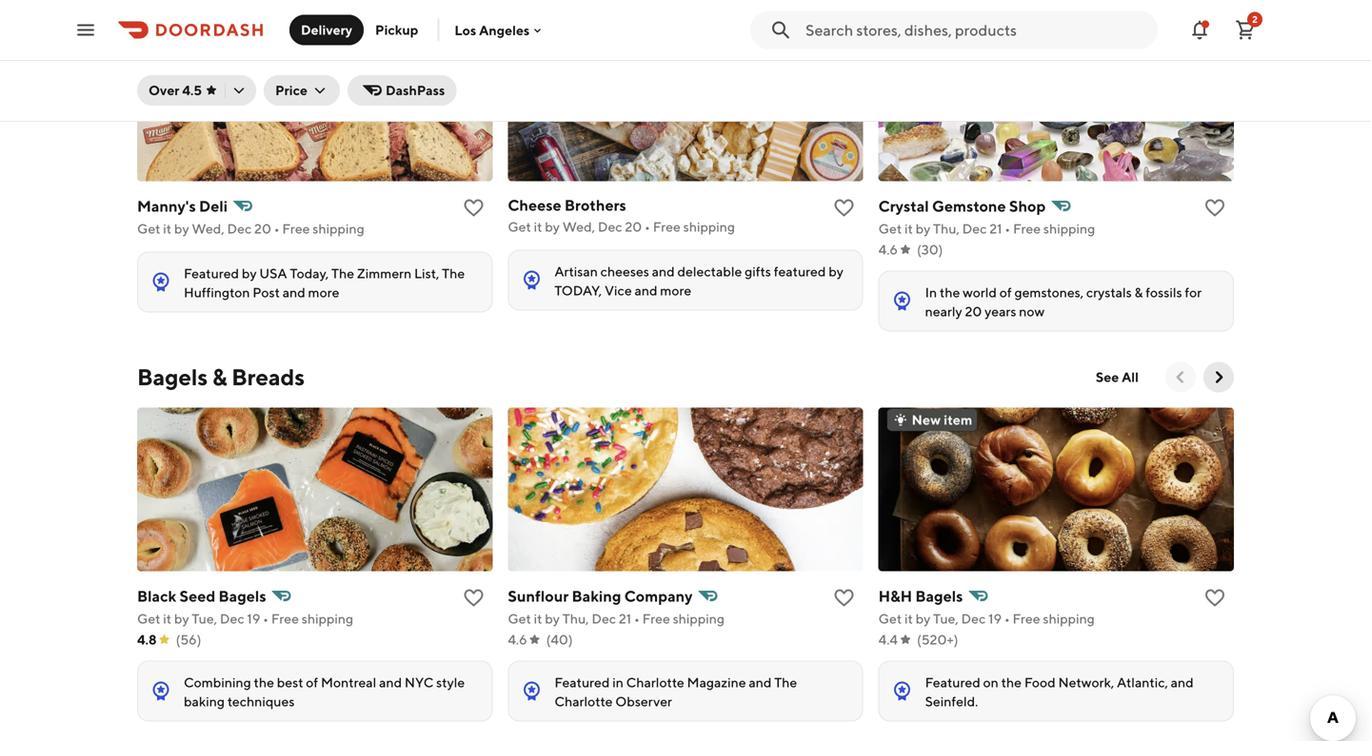 Task type: vqa. For each thing, say whether or not it's contained in the screenshot.
"111 W 57th St" popup button
no



Task type: describe. For each thing, give the bounding box(es) containing it.
los
[[455, 22, 476, 38]]

gemstones,
[[1014, 285, 1084, 300]]

(520+)
[[917, 632, 958, 648]]

get it by thu, dec 21 • free shipping for baking
[[508, 611, 725, 627]]

0 horizontal spatial the
[[331, 265, 354, 281]]

over
[[149, 82, 179, 98]]

(30)
[[917, 242, 943, 257]]

dec for black seed bagels
[[220, 611, 244, 627]]

1 vertical spatial charlotte
[[554, 694, 613, 710]]

by down the manny's deli
[[174, 221, 189, 236]]

now
[[1019, 304, 1045, 319]]

bagels & breads link
[[137, 362, 305, 393]]

black seed bagels
[[137, 587, 266, 605]]

get for black seed bagels
[[137, 611, 160, 627]]

1 items, open order cart image
[[1234, 19, 1257, 41]]

(40)
[[546, 632, 573, 648]]

and inside 'featured by usa today, the zimmern list, the huffington post and more'
[[283, 285, 305, 300]]

delectable
[[677, 264, 742, 279]]

4.6 for crystal gemstone shop
[[878, 242, 898, 257]]

1 horizontal spatial the
[[442, 265, 465, 281]]

over 4.5
[[149, 82, 202, 98]]

dec for crystal gemstone shop
[[962, 221, 987, 236]]

bagels & breads
[[137, 364, 305, 391]]

• for h&h bagels
[[1004, 611, 1010, 627]]

click to add this store to your saved list image for sunflour baking company
[[833, 587, 856, 610]]

in
[[925, 285, 937, 300]]

best
[[277, 675, 303, 691]]

baking
[[572, 587, 621, 605]]

21 for gemstone
[[989, 221, 1002, 236]]

delivery button
[[289, 15, 364, 45]]

free for black seed bagels
[[271, 611, 299, 627]]

0 horizontal spatial wed,
[[192, 221, 224, 236]]

pickup button
[[364, 15, 430, 45]]

crystals
[[1086, 285, 1132, 300]]

atlantic,
[[1117, 675, 1168, 691]]

dec for h&h bagels
[[961, 611, 986, 627]]

los angeles button
[[455, 22, 545, 38]]

2 button
[[1226, 11, 1264, 49]]

cheeses
[[600, 264, 649, 279]]

world
[[963, 285, 997, 300]]

thu, for gemstone
[[933, 221, 960, 236]]

baking
[[184, 694, 225, 710]]

shipping for black seed bagels
[[302, 611, 353, 627]]

vice
[[605, 283, 632, 298]]

open menu image
[[74, 19, 97, 41]]

shop
[[1009, 197, 1046, 215]]

combining
[[184, 675, 251, 691]]

years
[[985, 304, 1016, 319]]

manny's deli
[[137, 197, 228, 215]]

see
[[1096, 369, 1119, 385]]

19 for black seed bagels
[[247, 611, 260, 627]]

0 horizontal spatial &
[[212, 364, 227, 391]]

h&h bagels
[[878, 587, 963, 605]]

huffington
[[184, 285, 250, 300]]

dec for manny's deli
[[227, 221, 252, 236]]

tue, for seed
[[192, 611, 217, 627]]

dashpass button
[[347, 75, 456, 106]]

dashpass
[[386, 82, 445, 98]]

get it by wed, dec 20 • free shipping
[[137, 221, 364, 236]]

click to add this store to your saved list image for crystal gemstone shop
[[1203, 196, 1226, 219]]

gemstone
[[932, 197, 1006, 215]]

dec inside cheese brothers get it by wed, dec 20 • free shipping
[[598, 219, 622, 235]]

price
[[275, 82, 307, 98]]

next button of carousel image
[[1209, 368, 1228, 387]]

thu, for baking
[[562, 611, 589, 627]]

in
[[612, 675, 623, 691]]

magazine
[[687, 675, 746, 691]]

sunflour baking company
[[508, 587, 693, 605]]

nyc
[[405, 675, 434, 691]]

gifts
[[745, 264, 771, 279]]

• for black seed bagels
[[263, 611, 269, 627]]

get for h&h bagels
[[878, 611, 902, 627]]

20 inside cheese brothers get it by wed, dec 20 • free shipping
[[625, 219, 642, 235]]

for
[[1185, 285, 1202, 300]]

tue, for bagels
[[933, 611, 959, 627]]

more inside artisan cheeses and delectable gifts featured by today, vice and more
[[660, 283, 691, 298]]

click to add this store to your saved list image for combining the best of montreal and nyc style baking techniques
[[462, 587, 485, 610]]

featured
[[774, 264, 826, 279]]

get it by thu, dec 21 • free shipping for gemstone
[[878, 221, 1095, 236]]

• for crystal gemstone shop
[[1005, 221, 1010, 236]]

sunflour
[[508, 587, 569, 605]]

2
[[1252, 14, 1258, 25]]

notification bell image
[[1188, 19, 1211, 41]]

today,
[[290, 265, 329, 281]]

post
[[253, 285, 280, 300]]

artisan cheeses and delectable gifts featured by today, vice and more
[[554, 264, 844, 298]]

4.6 for sunflour baking company
[[508, 632, 527, 648]]

by inside 'featured by usa today, the zimmern list, the huffington post and more'
[[242, 265, 257, 281]]

more inside 'featured by usa today, the zimmern list, the huffington post and more'
[[308, 285, 339, 300]]

free for sunflour baking company
[[642, 611, 670, 627]]

and inside featured on the food network, atlantic, and seinfeld.
[[1171, 675, 1194, 691]]

techniques
[[227, 694, 295, 710]]

price button
[[264, 75, 340, 106]]

pickup
[[375, 22, 418, 38]]

by up (30)
[[916, 221, 930, 236]]



Task type: locate. For each thing, give the bounding box(es) containing it.
20 down brothers
[[625, 219, 642, 235]]

dec down sunflour baking company
[[592, 611, 616, 627]]

previous button of carousel image
[[1171, 368, 1190, 387]]

1 vertical spatial thu,
[[562, 611, 589, 627]]

0 horizontal spatial 19
[[247, 611, 260, 627]]

1 19 from the left
[[247, 611, 260, 627]]

observer
[[615, 694, 672, 710]]

click to add this store to your saved list image for h&h bagels
[[1203, 587, 1226, 610]]

of
[[1000, 285, 1012, 300], [306, 675, 318, 691]]

2 horizontal spatial bagels
[[915, 587, 963, 605]]

on
[[983, 675, 999, 691]]

more down today,
[[308, 285, 339, 300]]

4.8
[[137, 632, 157, 648]]

2 19 from the left
[[988, 611, 1002, 627]]

cheese
[[508, 196, 561, 214]]

the right on
[[1001, 675, 1022, 691]]

it down cheese
[[534, 219, 542, 235]]

deli
[[199, 197, 228, 215]]

shipping inside cheese brothers get it by wed, dec 20 • free shipping
[[683, 219, 735, 235]]

thu, up (40)
[[562, 611, 589, 627]]

free up "food"
[[1013, 611, 1040, 627]]

0 horizontal spatial more
[[308, 285, 339, 300]]

free for h&h bagels
[[1013, 611, 1040, 627]]

•
[[645, 219, 650, 235], [274, 221, 280, 236], [1005, 221, 1010, 236], [263, 611, 269, 627], [634, 611, 640, 627], [1004, 611, 1010, 627]]

featured in charlotte magazine and the charlotte observer
[[554, 675, 797, 710]]

0 horizontal spatial 21
[[619, 611, 631, 627]]

19 for h&h bagels
[[988, 611, 1002, 627]]

1 vertical spatial &
[[212, 364, 227, 391]]

get for crystal gemstone shop
[[878, 221, 902, 236]]

get down sunflour at the left bottom of the page
[[508, 611, 531, 627]]

featured inside featured in charlotte magazine and the charlotte observer
[[554, 675, 610, 691]]

0 horizontal spatial 4.6
[[508, 632, 527, 648]]

it for crystal gemstone shop
[[904, 221, 913, 236]]

0 vertical spatial &
[[1134, 285, 1143, 300]]

0 horizontal spatial bagels
[[137, 364, 208, 391]]

0 horizontal spatial tue,
[[192, 611, 217, 627]]

1 horizontal spatial featured
[[554, 675, 610, 691]]

crystal gemstone shop
[[878, 197, 1046, 215]]

1 vertical spatial get it by thu, dec 21 • free shipping
[[508, 611, 725, 627]]

featured by usa today, the zimmern list, the huffington post and more
[[184, 265, 465, 300]]

featured for bagels
[[925, 675, 980, 691]]

19 down black seed bagels
[[247, 611, 260, 627]]

get it by tue, dec 19 • free shipping down black seed bagels
[[137, 611, 353, 627]]

& inside in the world of gemstones, crystals & fossils for nearly 20 years now
[[1134, 285, 1143, 300]]

free down company
[[642, 611, 670, 627]]

get for sunflour baking company
[[508, 611, 531, 627]]

the inside featured in charlotte magazine and the charlotte observer
[[774, 675, 797, 691]]

get it by thu, dec 21 • free shipping
[[878, 221, 1095, 236], [508, 611, 725, 627]]

1 horizontal spatial 19
[[988, 611, 1002, 627]]

it for sunflour baking company
[[534, 611, 542, 627]]

featured for baking
[[554, 675, 610, 691]]

the inside in the world of gemstones, crystals & fossils for nearly 20 years now
[[940, 285, 960, 300]]

1 horizontal spatial of
[[1000, 285, 1012, 300]]

get down crystal
[[878, 221, 902, 236]]

shipping up montreal
[[302, 611, 353, 627]]

shipping for sunflour baking company
[[673, 611, 725, 627]]

20 inside in the world of gemstones, crystals & fossils for nearly 20 years now
[[965, 304, 982, 319]]

and left nyc
[[379, 675, 402, 691]]

0 horizontal spatial the
[[254, 675, 274, 691]]

get inside cheese brothers get it by wed, dec 20 • free shipping
[[508, 219, 531, 235]]

dec down black seed bagels
[[220, 611, 244, 627]]

get down cheese
[[508, 219, 531, 235]]

dec down h&h bagels at right
[[961, 611, 986, 627]]

19 up on
[[988, 611, 1002, 627]]

4.4
[[878, 632, 898, 648]]

featured on the food network, atlantic, and seinfeld.
[[925, 675, 1194, 710]]

and right atlantic,
[[1171, 675, 1194, 691]]

of for bagels
[[306, 675, 318, 691]]

shipping for crystal gemstone shop
[[1043, 221, 1095, 236]]

click to add this store to your saved list image
[[462, 196, 485, 219], [1203, 196, 1226, 219], [833, 587, 856, 610], [1203, 587, 1226, 610]]

0 vertical spatial 21
[[989, 221, 1002, 236]]

all
[[1122, 369, 1139, 385]]

20 down world
[[965, 304, 982, 319]]

usa
[[259, 265, 287, 281]]

get
[[508, 219, 531, 235], [137, 221, 160, 236], [878, 221, 902, 236], [137, 611, 160, 627], [508, 611, 531, 627], [878, 611, 902, 627]]

0 vertical spatial charlotte
[[626, 675, 684, 691]]

it down black
[[163, 611, 172, 627]]

1 vertical spatial 21
[[619, 611, 631, 627]]

dec down brothers
[[598, 219, 622, 235]]

0 horizontal spatial featured
[[184, 265, 239, 281]]

& left breads
[[212, 364, 227, 391]]

21 down sunflour baking company
[[619, 611, 631, 627]]

wed, inside cheese brothers get it by wed, dec 20 • free shipping
[[562, 219, 595, 235]]

0 horizontal spatial click to add this store to your saved list image
[[462, 587, 485, 610]]

• up cheeses
[[645, 219, 650, 235]]

1 horizontal spatial charlotte
[[626, 675, 684, 691]]

charlotte
[[626, 675, 684, 691], [554, 694, 613, 710]]

it down crystal
[[904, 221, 913, 236]]

get it by tue, dec 19 • free shipping up (520+)
[[878, 611, 1095, 627]]

featured left in
[[554, 675, 610, 691]]

it for black seed bagels
[[163, 611, 172, 627]]

dec for sunflour baking company
[[592, 611, 616, 627]]

• down shop in the top of the page
[[1005, 221, 1010, 236]]

by down h&h bagels at right
[[916, 611, 930, 627]]

• for sunflour baking company
[[634, 611, 640, 627]]

0 vertical spatial 4.6
[[878, 242, 898, 257]]

the right magazine
[[774, 675, 797, 691]]

by up (40)
[[545, 611, 560, 627]]

charlotte up observer
[[626, 675, 684, 691]]

zimmern
[[357, 265, 412, 281]]

shipping up delectable
[[683, 219, 735, 235]]

the right today,
[[331, 265, 354, 281]]

by left usa
[[242, 265, 257, 281]]

angeles
[[479, 22, 530, 38]]

2 horizontal spatial the
[[774, 675, 797, 691]]

get it by tue, dec 19 • free shipping for h&h bagels
[[878, 611, 1095, 627]]

free up delectable
[[653, 219, 681, 235]]

by right featured
[[829, 264, 844, 279]]

of right the best
[[306, 675, 318, 691]]

0 horizontal spatial thu,
[[562, 611, 589, 627]]

1 horizontal spatial the
[[940, 285, 960, 300]]

click to add this store to your saved list image for artisan cheeses and delectable gifts featured by today, vice and more
[[833, 196, 856, 219]]

dec down gemstone
[[962, 221, 987, 236]]

free for manny's deli
[[282, 221, 310, 236]]

manny's
[[137, 197, 196, 215]]

food
[[1024, 675, 1056, 691]]

wed, down deli
[[192, 221, 224, 236]]

the
[[940, 285, 960, 300], [254, 675, 274, 691], [1001, 675, 1022, 691]]

featured up huffington
[[184, 265, 239, 281]]

• down company
[[634, 611, 640, 627]]

and right cheeses
[[652, 264, 675, 279]]

4.6 left (30)
[[878, 242, 898, 257]]

0 horizontal spatial charlotte
[[554, 694, 613, 710]]

montreal
[[321, 675, 376, 691]]

shipping down company
[[673, 611, 725, 627]]

• down black seed bagels
[[263, 611, 269, 627]]

free for crystal gemstone shop
[[1013, 221, 1041, 236]]

it down h&h bagels at right
[[904, 611, 913, 627]]

style
[[436, 675, 465, 691]]

breads
[[231, 364, 305, 391]]

tue,
[[192, 611, 217, 627], [933, 611, 959, 627]]

1 vertical spatial 4.6
[[508, 632, 527, 648]]

the
[[331, 265, 354, 281], [442, 265, 465, 281], [774, 675, 797, 691]]

the for gemstone
[[940, 285, 960, 300]]

wed, down brothers
[[562, 219, 595, 235]]

19
[[247, 611, 260, 627], [988, 611, 1002, 627]]

2 get it by tue, dec 19 • free shipping from the left
[[878, 611, 1095, 627]]

featured inside 'featured by usa today, the zimmern list, the huffington post and more'
[[184, 265, 239, 281]]

crystal
[[878, 197, 929, 215]]

and inside featured in charlotte magazine and the charlotte observer
[[749, 675, 772, 691]]

wed,
[[562, 219, 595, 235], [192, 221, 224, 236]]

1 get it by tue, dec 19 • free shipping from the left
[[137, 611, 353, 627]]

20 up usa
[[254, 221, 271, 236]]

2 horizontal spatial featured
[[925, 675, 980, 691]]

los angeles
[[455, 22, 530, 38]]

get up 4.4
[[878, 611, 902, 627]]

0 vertical spatial click to add this store to your saved list image
[[833, 196, 856, 219]]

nearly
[[925, 304, 962, 319]]

the for seed
[[254, 675, 274, 691]]

click to add this store to your saved list image left crystal
[[833, 196, 856, 219]]

fossils
[[1146, 285, 1182, 300]]

it down sunflour at the left bottom of the page
[[534, 611, 542, 627]]

the inside featured on the food network, atlantic, and seinfeld.
[[1001, 675, 1022, 691]]

seinfeld.
[[925, 694, 978, 710]]

get down manny's
[[137, 221, 160, 236]]

• up featured on the food network, atlantic, and seinfeld.
[[1004, 611, 1010, 627]]

1 horizontal spatial 20
[[625, 219, 642, 235]]

1 horizontal spatial click to add this store to your saved list image
[[833, 196, 856, 219]]

see all
[[1096, 369, 1139, 385]]

1 horizontal spatial wed,
[[562, 219, 595, 235]]

in the world of gemstones, crystals & fossils for nearly 20 years now
[[925, 285, 1202, 319]]

21
[[989, 221, 1002, 236], [619, 611, 631, 627]]

0 horizontal spatial of
[[306, 675, 318, 691]]

free up the best
[[271, 611, 299, 627]]

the up techniques
[[254, 675, 274, 691]]

dec down deli
[[227, 221, 252, 236]]

shipping up today,
[[313, 221, 364, 236]]

tue, down black seed bagels
[[192, 611, 217, 627]]

0 vertical spatial thu,
[[933, 221, 960, 236]]

and down today,
[[283, 285, 305, 300]]

1 horizontal spatial tue,
[[933, 611, 959, 627]]

network,
[[1058, 675, 1114, 691]]

list,
[[414, 265, 439, 281]]

21 for baking
[[619, 611, 631, 627]]

it down manny's
[[163, 221, 172, 236]]

artisan
[[554, 264, 598, 279]]

by up the (56)
[[174, 611, 189, 627]]

• up usa
[[274, 221, 280, 236]]

by inside cheese brothers get it by wed, dec 20 • free shipping
[[545, 219, 560, 235]]

featured up seinfeld.
[[925, 675, 980, 691]]

4.6 left (40)
[[508, 632, 527, 648]]

1 horizontal spatial 4.6
[[878, 242, 898, 257]]

click to add this store to your saved list image
[[833, 196, 856, 219], [462, 587, 485, 610]]

black
[[137, 587, 176, 605]]

of inside combining the best of montreal and nyc style baking techniques
[[306, 675, 318, 691]]

1 vertical spatial click to add this store to your saved list image
[[462, 587, 485, 610]]

by
[[545, 219, 560, 235], [174, 221, 189, 236], [916, 221, 930, 236], [829, 264, 844, 279], [242, 265, 257, 281], [174, 611, 189, 627], [545, 611, 560, 627], [916, 611, 930, 627]]

shipping for h&h bagels
[[1043, 611, 1095, 627]]

dec
[[598, 219, 622, 235], [227, 221, 252, 236], [962, 221, 987, 236], [220, 611, 244, 627], [592, 611, 616, 627], [961, 611, 986, 627]]

the right in
[[940, 285, 960, 300]]

click to add this store to your saved list image for manny's deli
[[462, 196, 485, 219]]

1 horizontal spatial 21
[[989, 221, 1002, 236]]

get for manny's deli
[[137, 221, 160, 236]]

and right the vice
[[635, 283, 657, 298]]

cheese brothers get it by wed, dec 20 • free shipping
[[508, 196, 735, 235]]

over 4.5 button
[[137, 75, 256, 106]]

4.5
[[182, 82, 202, 98]]

1 horizontal spatial more
[[660, 283, 691, 298]]

and
[[652, 264, 675, 279], [635, 283, 657, 298], [283, 285, 305, 300], [379, 675, 402, 691], [749, 675, 772, 691], [1171, 675, 1194, 691]]

it for h&h bagels
[[904, 611, 913, 627]]

1 tue, from the left
[[192, 611, 217, 627]]

brothers
[[565, 196, 626, 214]]

get up 4.8
[[137, 611, 160, 627]]

1 horizontal spatial thu,
[[933, 221, 960, 236]]

by inside artisan cheeses and delectable gifts featured by today, vice and more
[[829, 264, 844, 279]]

of for shop
[[1000, 285, 1012, 300]]

2 tue, from the left
[[933, 611, 959, 627]]

today,
[[554, 283, 602, 298]]

tue, up (520+)
[[933, 611, 959, 627]]

0 horizontal spatial get it by tue, dec 19 • free shipping
[[137, 611, 353, 627]]

(56)
[[176, 632, 201, 648]]

free down shop in the top of the page
[[1013, 221, 1041, 236]]

get it by tue, dec 19 • free shipping
[[137, 611, 353, 627], [878, 611, 1095, 627]]

0 vertical spatial get it by thu, dec 21 • free shipping
[[878, 221, 1095, 236]]

featured
[[184, 265, 239, 281], [554, 675, 610, 691], [925, 675, 980, 691]]

delivery
[[301, 22, 352, 38]]

combining the best of montreal and nyc style baking techniques
[[184, 675, 465, 710]]

of inside in the world of gemstones, crystals & fossils for nearly 20 years now
[[1000, 285, 1012, 300]]

get it by thu, dec 21 • free shipping down sunflour baking company
[[508, 611, 725, 627]]

1 horizontal spatial get it by tue, dec 19 • free shipping
[[878, 611, 1095, 627]]

featured for deli
[[184, 265, 239, 281]]

h&h
[[878, 587, 912, 605]]

1 horizontal spatial get it by thu, dec 21 • free shipping
[[878, 221, 1095, 236]]

see all link
[[1084, 362, 1150, 393]]

it inside cheese brothers get it by wed, dec 20 • free shipping
[[534, 219, 542, 235]]

thu, up (30)
[[933, 221, 960, 236]]

shipping up the network,
[[1043, 611, 1095, 627]]

featured inside featured on the food network, atlantic, and seinfeld.
[[925, 675, 980, 691]]

more down delectable
[[660, 283, 691, 298]]

Store search: begin typing to search for stores available on DoorDash text field
[[805, 20, 1146, 40]]

free inside cheese brothers get it by wed, dec 20 • free shipping
[[653, 219, 681, 235]]

0 horizontal spatial get it by thu, dec 21 • free shipping
[[508, 611, 725, 627]]

21 down gemstone
[[989, 221, 1002, 236]]

click to add this store to your saved list image left sunflour at the left bottom of the page
[[462, 587, 485, 610]]

get it by thu, dec 21 • free shipping down gemstone
[[878, 221, 1095, 236]]

of up years
[[1000, 285, 1012, 300]]

seed
[[179, 587, 215, 605]]

free
[[653, 219, 681, 235], [282, 221, 310, 236], [1013, 221, 1041, 236], [271, 611, 299, 627], [642, 611, 670, 627], [1013, 611, 1040, 627]]

shipping down shop in the top of the page
[[1043, 221, 1095, 236]]

shipping for manny's deli
[[313, 221, 364, 236]]

1 vertical spatial of
[[306, 675, 318, 691]]

1 horizontal spatial bagels
[[219, 587, 266, 605]]

1 horizontal spatial &
[[1134, 285, 1143, 300]]

2 horizontal spatial the
[[1001, 675, 1022, 691]]

it for manny's deli
[[163, 221, 172, 236]]

and right magazine
[[749, 675, 772, 691]]

• inside cheese brothers get it by wed, dec 20 • free shipping
[[645, 219, 650, 235]]

by down cheese
[[545, 219, 560, 235]]

thu,
[[933, 221, 960, 236], [562, 611, 589, 627]]

and inside combining the best of montreal and nyc style baking techniques
[[379, 675, 402, 691]]

free up today,
[[282, 221, 310, 236]]

• for manny's deli
[[274, 221, 280, 236]]

20
[[625, 219, 642, 235], [254, 221, 271, 236], [965, 304, 982, 319]]

the inside combining the best of montreal and nyc style baking techniques
[[254, 675, 274, 691]]

4.6
[[878, 242, 898, 257], [508, 632, 527, 648]]

& left fossils on the top of page
[[1134, 285, 1143, 300]]

0 horizontal spatial 20
[[254, 221, 271, 236]]

get it by tue, dec 19 • free shipping for black seed bagels
[[137, 611, 353, 627]]

company
[[624, 587, 693, 605]]

0 vertical spatial of
[[1000, 285, 1012, 300]]

the right list,
[[442, 265, 465, 281]]

charlotte down in
[[554, 694, 613, 710]]

2 horizontal spatial 20
[[965, 304, 982, 319]]



